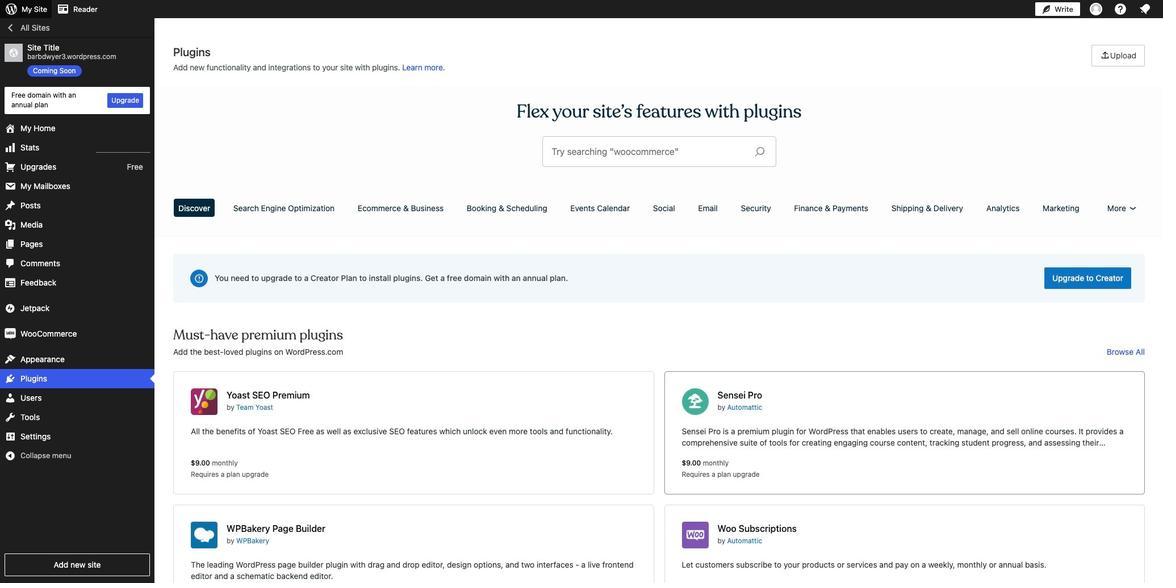 Task type: locate. For each thing, give the bounding box(es) containing it.
manage your notifications image
[[1139, 2, 1153, 16]]

plugin icon image
[[191, 389, 218, 415], [682, 389, 709, 415], [191, 522, 218, 549], [682, 522, 709, 549]]

0 vertical spatial img image
[[5, 303, 16, 314]]

highest hourly views 0 image
[[96, 145, 150, 153]]

2 img image from the top
[[5, 328, 16, 340]]

img image
[[5, 303, 16, 314], [5, 328, 16, 340]]

None search field
[[543, 137, 776, 167]]

1 vertical spatial img image
[[5, 328, 16, 340]]

main content
[[169, 45, 1150, 584]]

open search image
[[746, 144, 774, 160]]

my profile image
[[1091, 3, 1103, 15]]



Task type: describe. For each thing, give the bounding box(es) containing it.
Search search field
[[552, 137, 746, 167]]

1 img image from the top
[[5, 303, 16, 314]]

help image
[[1114, 2, 1128, 16]]



Task type: vqa. For each thing, say whether or not it's contained in the screenshot.
the Theme Issue Image
no



